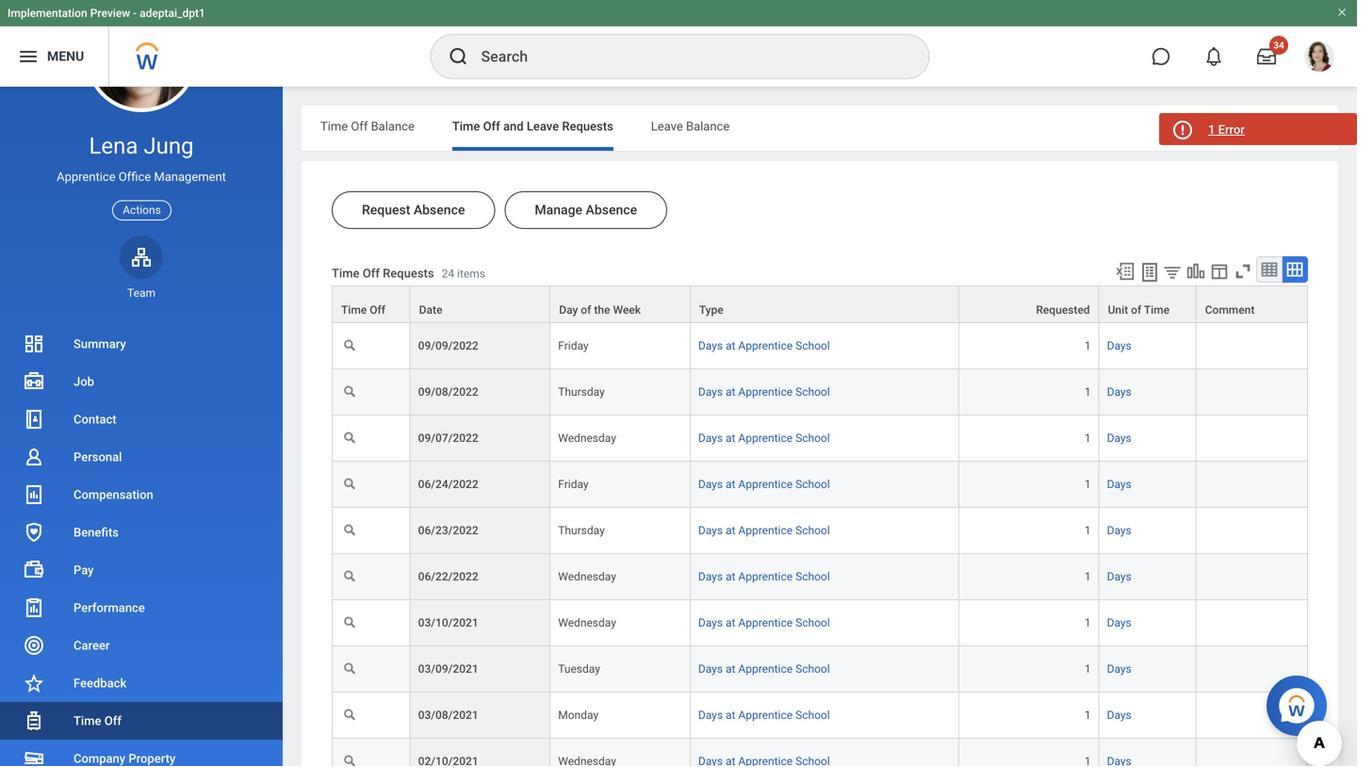 Task type: locate. For each thing, give the bounding box(es) containing it.
off up company property
[[104, 714, 122, 728]]

7 at from the top
[[726, 617, 736, 630]]

wednesday for 03/10/2021
[[558, 617, 617, 630]]

2 vertical spatial wednesday
[[558, 617, 617, 630]]

days link for 06/23/2022
[[1108, 521, 1132, 538]]

expand table image
[[1286, 260, 1305, 279]]

row containing 09/08/2022
[[332, 370, 1309, 416]]

days at apprentice school link for 03/08/2021
[[699, 705, 830, 722]]

1 for 03/09/2021
[[1085, 663, 1092, 676]]

monday
[[558, 709, 599, 722]]

2 leave from the left
[[651, 119, 683, 133]]

cell
[[1197, 324, 1309, 370], [1197, 370, 1309, 416], [1197, 416, 1309, 462], [1197, 462, 1309, 508], [1197, 508, 1309, 555], [1197, 555, 1309, 601], [1197, 601, 1309, 647], [1197, 647, 1309, 693], [1197, 693, 1309, 739], [1197, 739, 1309, 767]]

5 days link from the top
[[1108, 521, 1132, 538]]

row
[[332, 286, 1309, 324], [332, 324, 1309, 370], [332, 370, 1309, 416], [332, 416, 1309, 462], [332, 462, 1309, 508], [332, 508, 1309, 555], [332, 555, 1309, 601], [332, 601, 1309, 647], [332, 647, 1309, 693], [332, 693, 1309, 739], [332, 739, 1309, 767]]

2 of from the left
[[1132, 304, 1142, 317]]

school for 09/09/2022
[[796, 340, 830, 353]]

feedback link
[[0, 665, 283, 703]]

6 at from the top
[[726, 571, 736, 584]]

list containing summary
[[0, 325, 283, 767]]

performance link
[[0, 589, 283, 627]]

3 cell from the top
[[1197, 416, 1309, 462]]

of left the
[[581, 304, 592, 317]]

school for 06/24/2022
[[796, 478, 830, 491]]

34 button
[[1247, 36, 1289, 77]]

3 days at apprentice school link from the top
[[699, 428, 830, 445]]

days at apprentice school link
[[699, 336, 830, 353], [699, 382, 830, 399], [699, 428, 830, 445], [699, 474, 830, 491], [699, 521, 830, 538], [699, 567, 830, 584], [699, 613, 830, 630], [699, 659, 830, 676], [699, 705, 830, 722]]

time off balance
[[321, 119, 415, 133]]

1 vertical spatial wednesday
[[558, 571, 617, 584]]

of inside 'popup button'
[[581, 304, 592, 317]]

1 horizontal spatial of
[[1132, 304, 1142, 317]]

1 absence from the left
[[414, 202, 465, 218]]

days at apprentice school for 09/09/2022
[[699, 340, 830, 353]]

apprentice for 06/24/2022
[[739, 478, 793, 491]]

career image
[[23, 635, 45, 657]]

of for the
[[581, 304, 592, 317]]

2 wednesday from the top
[[558, 571, 617, 584]]

actions button
[[112, 200, 171, 220]]

1 friday from the top
[[558, 340, 589, 353]]

days
[[699, 340, 723, 353], [1108, 340, 1132, 353], [699, 386, 723, 399], [1108, 386, 1132, 399], [699, 432, 723, 445], [1108, 432, 1132, 445], [699, 478, 723, 491], [1108, 478, 1132, 491], [699, 524, 723, 538], [1108, 524, 1132, 538], [699, 571, 723, 584], [1108, 571, 1132, 584], [699, 617, 723, 630], [1108, 617, 1132, 630], [699, 663, 723, 676], [1108, 663, 1132, 676], [699, 709, 723, 722], [1108, 709, 1132, 722]]

4 days at apprentice school from the top
[[699, 478, 830, 491]]

8 at from the top
[[726, 663, 736, 676]]

1 vertical spatial friday
[[558, 478, 589, 491]]

7 days link from the top
[[1108, 613, 1132, 630]]

4 at from the top
[[726, 478, 736, 491]]

feedback image
[[23, 672, 45, 695]]

apprentice for 03/08/2021
[[739, 709, 793, 722]]

0 vertical spatial friday
[[558, 340, 589, 353]]

requests right the and at the left of the page
[[562, 119, 614, 133]]

0 vertical spatial thursday
[[558, 386, 605, 399]]

requests
[[562, 119, 614, 133], [383, 266, 434, 280]]

0 horizontal spatial of
[[581, 304, 592, 317]]

5 days at apprentice school from the top
[[699, 524, 830, 538]]

4 school from the top
[[796, 478, 830, 491]]

days at apprentice school for 06/23/2022
[[699, 524, 830, 538]]

inbox large image
[[1258, 47, 1277, 66]]

days link
[[1108, 336, 1132, 353], [1108, 382, 1132, 399], [1108, 428, 1132, 445], [1108, 474, 1132, 491], [1108, 521, 1132, 538], [1108, 567, 1132, 584], [1108, 613, 1132, 630], [1108, 659, 1132, 676], [1108, 705, 1132, 722]]

time off
[[341, 304, 386, 317], [74, 714, 122, 728]]

2 days at apprentice school from the top
[[699, 386, 830, 399]]

days at apprentice school
[[699, 340, 830, 353], [699, 386, 830, 399], [699, 432, 830, 445], [699, 478, 830, 491], [699, 524, 830, 538], [699, 571, 830, 584], [699, 617, 830, 630], [699, 663, 830, 676], [699, 709, 830, 722]]

1 thursday from the top
[[558, 386, 605, 399]]

2 row from the top
[[332, 324, 1309, 370]]

leave down search workday search field
[[651, 119, 683, 133]]

summary link
[[0, 325, 283, 363]]

1 for 03/10/2021
[[1085, 617, 1092, 630]]

wednesday for 06/22/2022
[[558, 571, 617, 584]]

2 at from the top
[[726, 386, 736, 399]]

09/08/2022
[[418, 386, 479, 399]]

request
[[362, 202, 411, 218]]

compensation image
[[23, 484, 45, 506]]

7 school from the top
[[796, 617, 830, 630]]

03/10/2021
[[418, 617, 479, 630]]

leave
[[527, 119, 559, 133], [651, 119, 683, 133]]

apprentice for 06/23/2022
[[739, 524, 793, 538]]

9 school from the top
[[796, 709, 830, 722]]

feedback
[[74, 677, 127, 691]]

8 row from the top
[[332, 601, 1309, 647]]

1 horizontal spatial absence
[[586, 202, 638, 218]]

1 days at apprentice school link from the top
[[699, 336, 830, 353]]

time off requests 24 items
[[332, 266, 486, 280]]

cell for 06/22/2022
[[1197, 555, 1309, 601]]

row containing 03/08/2021
[[332, 693, 1309, 739]]

unit of time
[[1109, 304, 1170, 317]]

contact
[[74, 413, 117, 427]]

3 school from the top
[[796, 432, 830, 445]]

time off inside time off link
[[74, 714, 122, 728]]

absence right the request
[[414, 202, 465, 218]]

7 row from the top
[[332, 555, 1309, 601]]

thursday
[[558, 386, 605, 399], [558, 524, 605, 538]]

off left the and at the left of the page
[[483, 119, 501, 133]]

8 school from the top
[[796, 663, 830, 676]]

off up the request
[[351, 119, 368, 133]]

9 at from the top
[[726, 709, 736, 722]]

view worker - expand/collapse chart image
[[1186, 261, 1207, 282]]

export to worksheets image
[[1139, 261, 1162, 284]]

time off down time off requests 24 items
[[341, 304, 386, 317]]

school for 09/07/2022
[[796, 432, 830, 445]]

days at apprentice school link for 03/09/2021
[[699, 659, 830, 676]]

request absence button
[[332, 191, 495, 229]]

0 horizontal spatial absence
[[414, 202, 465, 218]]

comment
[[1206, 304, 1255, 317]]

9 days at apprentice school from the top
[[699, 709, 830, 722]]

06/22/2022
[[418, 571, 479, 584]]

of for time
[[1132, 304, 1142, 317]]

office
[[119, 170, 151, 184]]

9 days at apprentice school link from the top
[[699, 705, 830, 722]]

8 days at apprentice school from the top
[[699, 663, 830, 676]]

cell for 09/09/2022
[[1197, 324, 1309, 370]]

days at apprentice school link for 03/10/2021
[[699, 613, 830, 630]]

friday
[[558, 340, 589, 353], [558, 478, 589, 491]]

balance down search workday search field
[[686, 119, 730, 133]]

6 days at apprentice school link from the top
[[699, 567, 830, 584]]

time off image
[[23, 710, 45, 733]]

of inside popup button
[[1132, 304, 1142, 317]]

apprentice inside navigation pane region
[[57, 170, 116, 184]]

03/08/2021
[[418, 709, 479, 722]]

8 days link from the top
[[1108, 659, 1132, 676]]

off for requests
[[363, 266, 380, 280]]

career
[[74, 639, 110, 653]]

at for 09/09/2022
[[726, 340, 736, 353]]

days at apprentice school for 06/22/2022
[[699, 571, 830, 584]]

company property image
[[23, 748, 45, 767]]

2 friday from the top
[[558, 478, 589, 491]]

apprentice
[[57, 170, 116, 184], [739, 340, 793, 353], [739, 386, 793, 399], [739, 432, 793, 445], [739, 478, 793, 491], [739, 524, 793, 538], [739, 571, 793, 584], [739, 617, 793, 630], [739, 663, 793, 676], [739, 709, 793, 722]]

1 row from the top
[[332, 286, 1309, 324]]

3 at from the top
[[726, 432, 736, 445]]

1 days at apprentice school from the top
[[699, 340, 830, 353]]

1 for 06/24/2022
[[1085, 478, 1092, 491]]

0 vertical spatial time off
[[341, 304, 386, 317]]

requested button
[[960, 287, 1099, 323]]

2 cell from the top
[[1197, 370, 1309, 416]]

06/23/2022
[[418, 524, 479, 538]]

5 cell from the top
[[1197, 508, 1309, 555]]

3 days link from the top
[[1108, 428, 1132, 445]]

type button
[[691, 287, 959, 323]]

performance image
[[23, 597, 45, 620]]

4 cell from the top
[[1197, 462, 1309, 508]]

absence
[[414, 202, 465, 218], [586, 202, 638, 218]]

1 for 09/08/2022
[[1085, 386, 1092, 399]]

cell for 06/24/2022
[[1197, 462, 1309, 508]]

row containing 06/22/2022
[[332, 555, 1309, 601]]

contact link
[[0, 401, 283, 438]]

6 row from the top
[[332, 508, 1309, 555]]

school for 03/09/2021
[[796, 663, 830, 676]]

summary
[[74, 337, 126, 351]]

requested
[[1037, 304, 1091, 317]]

1 vertical spatial time off
[[74, 714, 122, 728]]

time off up company
[[74, 714, 122, 728]]

6 days at apprentice school from the top
[[699, 571, 830, 584]]

2 days at apprentice school link from the top
[[699, 382, 830, 399]]

lena jung
[[89, 132, 194, 159]]

6 cell from the top
[[1197, 555, 1309, 601]]

profile logan mcneil image
[[1305, 41, 1335, 76]]

09/09/2022
[[418, 340, 479, 353]]

1 wednesday from the top
[[558, 432, 617, 445]]

2 absence from the left
[[586, 202, 638, 218]]

1 horizontal spatial leave
[[651, 119, 683, 133]]

off for and
[[483, 119, 501, 133]]

apprentice for 09/09/2022
[[739, 340, 793, 353]]

1 for 06/22/2022
[[1085, 571, 1092, 584]]

toolbar
[[1107, 256, 1309, 286]]

8 days at apprentice school link from the top
[[699, 659, 830, 676]]

school
[[796, 340, 830, 353], [796, 386, 830, 399], [796, 432, 830, 445], [796, 478, 830, 491], [796, 524, 830, 538], [796, 571, 830, 584], [796, 617, 830, 630], [796, 663, 830, 676], [796, 709, 830, 722]]

select to filter grid data image
[[1163, 262, 1183, 282]]

0 horizontal spatial requests
[[383, 266, 434, 280]]

0 horizontal spatial time off
[[74, 714, 122, 728]]

implementation
[[8, 7, 87, 20]]

6 days link from the top
[[1108, 567, 1132, 584]]

tuesday
[[558, 663, 601, 676]]

time
[[321, 119, 348, 133], [452, 119, 480, 133], [332, 266, 360, 280], [341, 304, 367, 317], [1145, 304, 1170, 317], [74, 714, 101, 728]]

row containing 09/07/2022
[[332, 416, 1309, 462]]

apprentice for 03/09/2021
[[739, 663, 793, 676]]

0 vertical spatial requests
[[562, 119, 614, 133]]

type
[[700, 304, 724, 317]]

view team image
[[130, 246, 153, 269]]

03/09/2021
[[418, 663, 479, 676]]

tab list
[[302, 106, 1339, 151]]

2 thursday from the top
[[558, 524, 605, 538]]

list
[[0, 325, 283, 767]]

3 row from the top
[[332, 370, 1309, 416]]

0 horizontal spatial balance
[[371, 119, 415, 133]]

days link for 09/09/2022
[[1108, 336, 1132, 353]]

pay link
[[0, 552, 283, 589]]

0 vertical spatial wednesday
[[558, 432, 617, 445]]

3 days at apprentice school from the top
[[699, 432, 830, 445]]

9 days link from the top
[[1108, 705, 1132, 722]]

days at apprentice school for 09/08/2022
[[699, 386, 830, 399]]

days at apprentice school for 03/10/2021
[[699, 617, 830, 630]]

absence right the manage
[[586, 202, 638, 218]]

4 days at apprentice school link from the top
[[699, 474, 830, 491]]

9 row from the top
[[332, 647, 1309, 693]]

1 horizontal spatial balance
[[686, 119, 730, 133]]

6 school from the top
[[796, 571, 830, 584]]

at for 03/08/2021
[[726, 709, 736, 722]]

8 cell from the top
[[1197, 647, 1309, 693]]

0 horizontal spatial leave
[[527, 119, 559, 133]]

1 days link from the top
[[1108, 336, 1132, 353]]

7 cell from the top
[[1197, 601, 1309, 647]]

job link
[[0, 363, 283, 401]]

9 cell from the top
[[1197, 693, 1309, 739]]

row containing time off
[[332, 286, 1309, 324]]

2 days link from the top
[[1108, 382, 1132, 399]]

at for 03/10/2021
[[726, 617, 736, 630]]

days at apprentice school for 06/24/2022
[[699, 478, 830, 491]]

1 at from the top
[[726, 340, 736, 353]]

4 row from the top
[[332, 416, 1309, 462]]

compensation link
[[0, 476, 283, 514]]

company property link
[[0, 740, 283, 767]]

days at apprentice school for 03/09/2021
[[699, 663, 830, 676]]

personal link
[[0, 438, 283, 476]]

5 school from the top
[[796, 524, 830, 538]]

10 row from the top
[[332, 693, 1309, 739]]

of right unit
[[1132, 304, 1142, 317]]

menu
[[47, 49, 84, 64]]

days link for 03/09/2021
[[1108, 659, 1132, 676]]

off
[[351, 119, 368, 133], [483, 119, 501, 133], [363, 266, 380, 280], [370, 304, 386, 317], [104, 714, 122, 728]]

leave right the and at the left of the page
[[527, 119, 559, 133]]

wednesday
[[558, 432, 617, 445], [558, 571, 617, 584], [558, 617, 617, 630]]

cell for 06/23/2022
[[1197, 508, 1309, 555]]

5 row from the top
[[332, 462, 1309, 508]]

2 school from the top
[[796, 386, 830, 399]]

1 school from the top
[[796, 340, 830, 353]]

4 days link from the top
[[1108, 474, 1132, 491]]

at for 06/22/2022
[[726, 571, 736, 584]]

row containing 06/24/2022
[[332, 462, 1309, 508]]

export to excel image
[[1116, 261, 1136, 282]]

friday for 09/09/2022
[[558, 340, 589, 353]]

1 for 03/08/2021
[[1085, 709, 1092, 722]]

error
[[1219, 123, 1246, 137]]

1 horizontal spatial time off
[[341, 304, 386, 317]]

requests left 24
[[383, 266, 434, 280]]

request absence
[[362, 202, 465, 218]]

5 days at apprentice school link from the top
[[699, 521, 830, 538]]

off up the 'time off' popup button
[[363, 266, 380, 280]]

1 of from the left
[[581, 304, 592, 317]]

cell for 03/10/2021
[[1197, 601, 1309, 647]]

jung
[[144, 132, 194, 159]]

5 at from the top
[[726, 524, 736, 538]]

balance up the request
[[371, 119, 415, 133]]

7 days at apprentice school link from the top
[[699, 613, 830, 630]]

3 wednesday from the top
[[558, 617, 617, 630]]

fullscreen image
[[1233, 261, 1254, 282]]

1
[[1209, 123, 1216, 137], [1085, 340, 1092, 353], [1085, 386, 1092, 399], [1085, 432, 1092, 445], [1085, 478, 1092, 491], [1085, 524, 1092, 538], [1085, 571, 1092, 584], [1085, 617, 1092, 630], [1085, 663, 1092, 676], [1085, 709, 1092, 722]]

1 cell from the top
[[1197, 324, 1309, 370]]

time inside time off link
[[74, 714, 101, 728]]

close environment banner image
[[1337, 7, 1348, 18]]

off down time off requests 24 items
[[370, 304, 386, 317]]

of
[[581, 304, 592, 317], [1132, 304, 1142, 317]]

7 days at apprentice school from the top
[[699, 617, 830, 630]]

date button
[[411, 287, 550, 323]]

apprentice for 06/22/2022
[[739, 571, 793, 584]]

leave balance
[[651, 119, 730, 133]]

day
[[559, 304, 578, 317]]

manage absence
[[535, 202, 638, 218]]

-
[[133, 7, 137, 20]]

at for 06/23/2022
[[726, 524, 736, 538]]

1 inside 1 error button
[[1209, 123, 1216, 137]]

table image
[[1261, 260, 1280, 279]]

1 vertical spatial thursday
[[558, 524, 605, 538]]



Task type: vqa. For each thing, say whether or not it's contained in the screenshot.
Requests in the tab list
yes



Task type: describe. For each thing, give the bounding box(es) containing it.
day of the week button
[[551, 287, 690, 323]]

off inside list
[[104, 714, 122, 728]]

days link for 06/24/2022
[[1108, 474, 1132, 491]]

absence for request absence
[[414, 202, 465, 218]]

1 error
[[1209, 123, 1246, 137]]

1 balance from the left
[[371, 119, 415, 133]]

benefits image
[[23, 521, 45, 544]]

week
[[613, 304, 641, 317]]

days at apprentice school link for 06/24/2022
[[699, 474, 830, 491]]

property
[[129, 752, 176, 766]]

days link for 03/10/2021
[[1108, 613, 1132, 630]]

24
[[442, 267, 455, 280]]

days at apprentice school link for 06/22/2022
[[699, 567, 830, 584]]

apprentice for 09/07/2022
[[739, 432, 793, 445]]

11 row from the top
[[332, 739, 1309, 767]]

days at apprentice school link for 09/07/2022
[[699, 428, 830, 445]]

performance
[[74, 601, 145, 615]]

actions
[[123, 204, 161, 217]]

exclamation image
[[1176, 124, 1190, 138]]

apprentice for 03/10/2021
[[739, 617, 793, 630]]

time off and leave requests
[[452, 119, 614, 133]]

time off button
[[333, 287, 410, 323]]

days link for 03/08/2021
[[1108, 705, 1132, 722]]

menu button
[[0, 26, 109, 87]]

1 horizontal spatial requests
[[562, 119, 614, 133]]

benefits
[[74, 526, 119, 540]]

at for 09/08/2022
[[726, 386, 736, 399]]

row containing 03/10/2021
[[332, 601, 1309, 647]]

days at apprentice school link for 06/23/2022
[[699, 521, 830, 538]]

10 cell from the top
[[1197, 739, 1309, 767]]

unit
[[1109, 304, 1129, 317]]

lena
[[89, 132, 138, 159]]

compensation
[[74, 488, 153, 502]]

time off link
[[0, 703, 283, 740]]

team lena jung element
[[120, 286, 163, 301]]

school for 06/22/2022
[[796, 571, 830, 584]]

row containing 03/09/2021
[[332, 647, 1309, 693]]

days at apprentice school for 03/08/2021
[[699, 709, 830, 722]]

1 vertical spatial requests
[[383, 266, 434, 280]]

personal
[[74, 450, 122, 464]]

1 error button
[[1160, 113, 1358, 145]]

menu banner
[[0, 0, 1358, 87]]

click to view/edit grid preferences image
[[1210, 261, 1231, 282]]

time off inside the 'time off' popup button
[[341, 304, 386, 317]]

time inside the 'time off' popup button
[[341, 304, 367, 317]]

implementation preview -   adeptai_dpt1
[[8, 7, 205, 20]]

school for 03/08/2021
[[796, 709, 830, 722]]

school for 06/23/2022
[[796, 524, 830, 538]]

row containing 09/09/2022
[[332, 324, 1309, 370]]

cell for 03/08/2021
[[1197, 693, 1309, 739]]

06/24/2022
[[418, 478, 479, 491]]

justify image
[[17, 45, 40, 68]]

team link
[[120, 236, 163, 301]]

friday for 06/24/2022
[[558, 478, 589, 491]]

days link for 09/07/2022
[[1108, 428, 1132, 445]]

cell for 03/09/2021
[[1197, 647, 1309, 693]]

day of the week
[[559, 304, 641, 317]]

time inside unit of time popup button
[[1145, 304, 1170, 317]]

summary image
[[23, 333, 45, 355]]

Search Workday  search field
[[481, 36, 891, 77]]

cell for 09/08/2022
[[1197, 370, 1309, 416]]

team
[[127, 287, 156, 300]]

contact image
[[23, 408, 45, 431]]

and
[[504, 119, 524, 133]]

benefits link
[[0, 514, 283, 552]]

job
[[74, 375, 94, 389]]

1 for 09/09/2022
[[1085, 340, 1092, 353]]

items
[[457, 267, 486, 280]]

pay image
[[23, 559, 45, 582]]

unit of time button
[[1100, 287, 1196, 323]]

notifications large image
[[1205, 47, 1224, 66]]

preview
[[90, 7, 130, 20]]

adeptai_dpt1
[[140, 7, 205, 20]]

1 for 06/23/2022
[[1085, 524, 1092, 538]]

34
[[1274, 40, 1285, 51]]

comment button
[[1197, 287, 1308, 323]]

thursday for 06/23/2022
[[558, 524, 605, 538]]

row containing 06/23/2022
[[332, 508, 1309, 555]]

at for 03/09/2021
[[726, 663, 736, 676]]

off inside popup button
[[370, 304, 386, 317]]

search image
[[447, 45, 470, 68]]

days at apprentice school link for 09/09/2022
[[699, 336, 830, 353]]

the
[[594, 304, 611, 317]]

cell for 09/07/2022
[[1197, 416, 1309, 462]]

at for 06/24/2022
[[726, 478, 736, 491]]

2 balance from the left
[[686, 119, 730, 133]]

apprentice office management
[[57, 170, 226, 184]]

days at apprentice school for 09/07/2022
[[699, 432, 830, 445]]

job image
[[23, 371, 45, 393]]

wednesday for 09/07/2022
[[558, 432, 617, 445]]

manage absence button
[[505, 191, 668, 229]]

pay
[[74, 563, 94, 578]]

apprentice for 09/08/2022
[[739, 386, 793, 399]]

tab list containing time off balance
[[302, 106, 1339, 151]]

manage
[[535, 202, 583, 218]]

at for 09/07/2022
[[726, 432, 736, 445]]

company
[[74, 752, 126, 766]]

1 for 09/07/2022
[[1085, 432, 1092, 445]]

1 leave from the left
[[527, 119, 559, 133]]

absence for manage absence
[[586, 202, 638, 218]]

navigation pane region
[[0, 0, 283, 767]]

school for 03/10/2021
[[796, 617, 830, 630]]

company property
[[74, 752, 176, 766]]

off for balance
[[351, 119, 368, 133]]

career link
[[0, 627, 283, 665]]

09/07/2022
[[418, 432, 479, 445]]

personal image
[[23, 446, 45, 469]]

date
[[419, 304, 443, 317]]

management
[[154, 170, 226, 184]]

school for 09/08/2022
[[796, 386, 830, 399]]

days at apprentice school link for 09/08/2022
[[699, 382, 830, 399]]

thursday for 09/08/2022
[[558, 386, 605, 399]]



